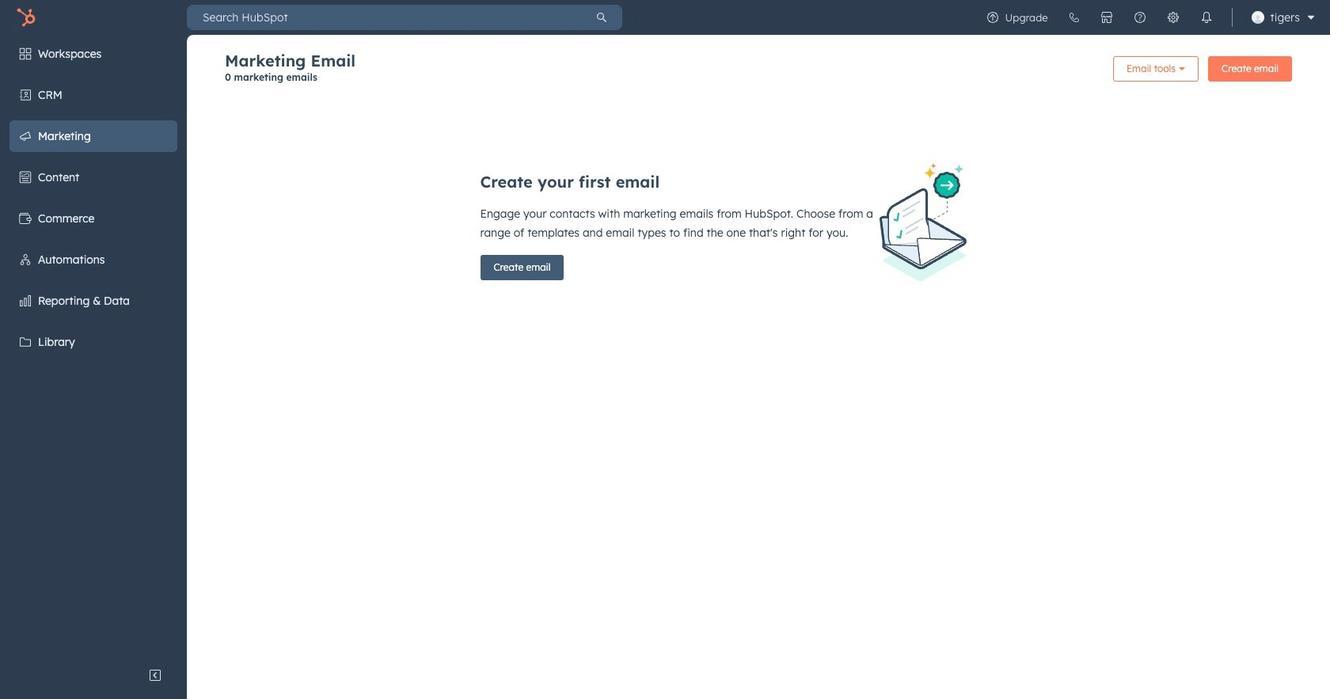 Task type: locate. For each thing, give the bounding box(es) containing it.
menu
[[976, 0, 1321, 35], [0, 35, 187, 660]]

notifications image
[[1200, 11, 1213, 24]]

banner
[[225, 51, 1293, 93]]

help image
[[1134, 11, 1147, 24]]

marketplaces image
[[1101, 11, 1113, 24]]



Task type: describe. For each thing, give the bounding box(es) containing it.
1 horizontal spatial menu
[[976, 0, 1321, 35]]

howard n/a image
[[1252, 11, 1265, 24]]

settings image
[[1167, 11, 1180, 24]]

0 horizontal spatial menu
[[0, 35, 187, 660]]

Search HubSpot search field
[[187, 5, 581, 30]]



Task type: vqa. For each thing, say whether or not it's contained in the screenshot.
Press to sort. icon
no



